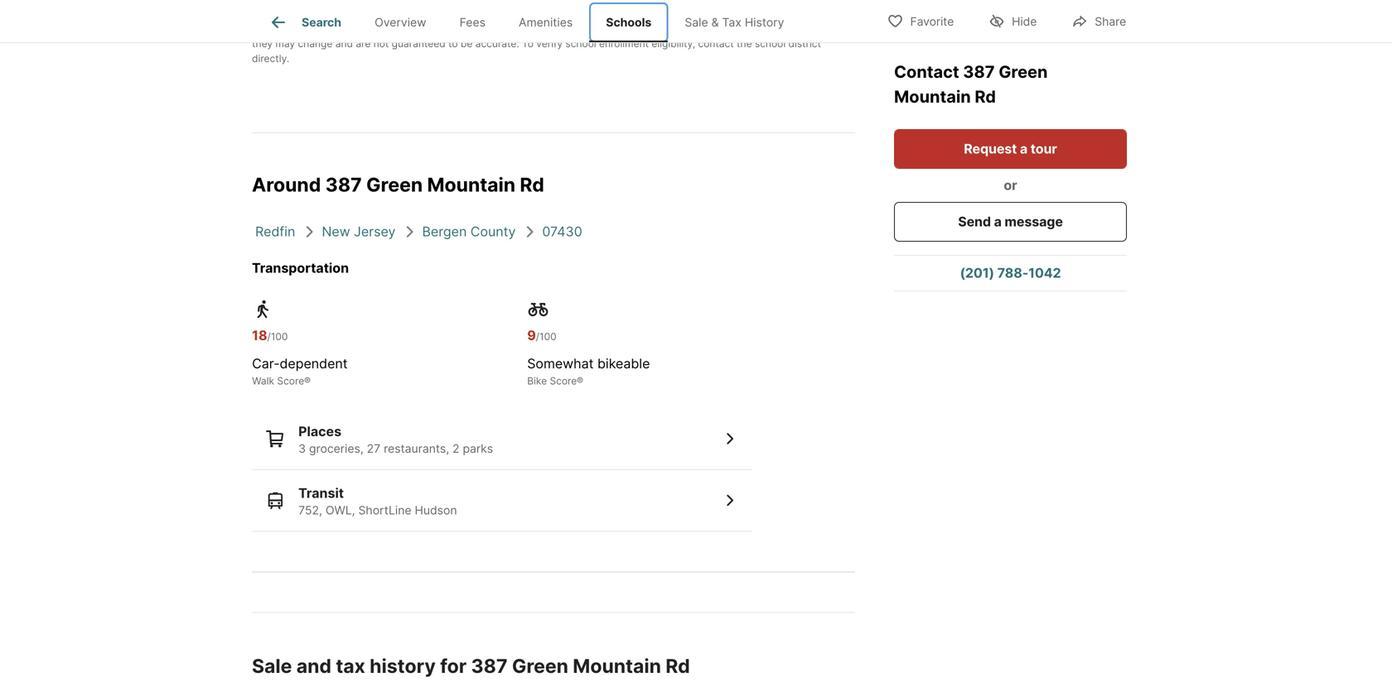 Task type: locate. For each thing, give the bounding box(es) containing it.
transit
[[298, 485, 344, 502]]

and
[[335, 38, 353, 50], [296, 655, 331, 678]]

0 vertical spatial or
[[370, 23, 380, 35]]

share button
[[1058, 4, 1140, 38]]

new
[[322, 224, 350, 240]]

2 horizontal spatial a
[[1020, 141, 1028, 157]]

intended
[[656, 23, 698, 35]]

sale left &
[[685, 15, 708, 29]]

places 3 groceries, 27 restaurants, 2 parks
[[298, 424, 493, 456]]

may
[[275, 38, 295, 50]]

0 vertical spatial not
[[311, 23, 326, 35]]

or right endorse
[[370, 23, 380, 35]]

0 horizontal spatial be
[[461, 38, 473, 50]]

green
[[999, 62, 1048, 82], [366, 173, 423, 196], [512, 655, 568, 678]]

are
[[639, 23, 654, 35], [356, 38, 371, 50]]

or down request a tour button
[[1004, 177, 1017, 194]]

788-
[[997, 265, 1029, 281]]

3
[[298, 442, 306, 456]]

1 vertical spatial mountain
[[427, 173, 516, 196]]

are down endorse
[[356, 38, 371, 50]]

sale left tax
[[252, 655, 292, 678]]

school service boundaries are intended to be used as a reference only; they may change and are not
[[252, 23, 846, 50]]

send a message
[[958, 214, 1063, 230]]

information.
[[453, 23, 509, 35]]

groceries,
[[309, 442, 364, 456]]

a right as at the top of the page
[[767, 23, 773, 35]]

boundaries
[[583, 23, 636, 35]]

dependent
[[280, 356, 348, 372]]

be inside school service boundaries are intended to be used as a reference only; they may change and are not
[[713, 23, 725, 35]]

0 vertical spatial sale
[[685, 15, 708, 29]]

® down dependent in the bottom of the page
[[304, 375, 311, 387]]

752,
[[298, 504, 322, 518]]

07430
[[542, 224, 582, 240]]

1 horizontal spatial be
[[713, 23, 725, 35]]

0 horizontal spatial to
[[448, 38, 458, 50]]

score inside car-dependent walk score ®
[[277, 375, 304, 387]]

2 horizontal spatial mountain
[[894, 87, 971, 107]]

0 horizontal spatial not
[[311, 23, 326, 35]]

sale
[[685, 15, 708, 29], [252, 655, 292, 678]]

387 up new
[[325, 173, 362, 196]]

guarantee
[[382, 23, 430, 35]]

0 vertical spatial be
[[713, 23, 725, 35]]

1 horizontal spatial and
[[335, 38, 353, 50]]

0 horizontal spatial rd
[[520, 173, 544, 196]]

school down service
[[566, 38, 596, 50]]

1 vertical spatial sale
[[252, 655, 292, 678]]

(201) 788-1042
[[960, 265, 1061, 281]]

1 horizontal spatial a
[[994, 214, 1002, 230]]

1 vertical spatial or
[[1004, 177, 1017, 194]]

0 vertical spatial a
[[767, 23, 773, 35]]

transportation
[[252, 260, 349, 276]]

/100 inside 9 /100
[[536, 331, 557, 343]]

0 vertical spatial redfin
[[252, 23, 282, 35]]

1 vertical spatial not
[[373, 38, 389, 50]]

a left tour
[[1020, 141, 1028, 157]]

rd
[[975, 87, 996, 107], [520, 173, 544, 196], [666, 655, 690, 678]]

a inside button
[[1020, 141, 1028, 157]]

redfin does not endorse or guarantee this information.
[[252, 23, 509, 35]]

a
[[767, 23, 773, 35], [1020, 141, 1028, 157], [994, 214, 1002, 230]]

guaranteed
[[392, 38, 446, 50]]

sale & tax history
[[685, 15, 784, 29]]

not inside school service boundaries are intended to be used as a reference only; they may change and are not
[[373, 38, 389, 50]]

score right walk
[[277, 375, 304, 387]]

0 horizontal spatial and
[[296, 655, 331, 678]]

0 horizontal spatial sale
[[252, 655, 292, 678]]

1 vertical spatial and
[[296, 655, 331, 678]]

to down this
[[448, 38, 458, 50]]

redfin up the transportation
[[255, 224, 295, 240]]

1 horizontal spatial /100
[[536, 331, 557, 343]]

sale for sale & tax history
[[685, 15, 708, 29]]

this
[[433, 23, 450, 35]]

to inside school service boundaries are intended to be used as a reference only; they may change and are not
[[701, 23, 710, 35]]

score inside somewhat bikeable bike score ®
[[550, 375, 577, 387]]

sale for sale and tax history for 387 green mountain rd
[[252, 655, 292, 678]]

1 /100 from the left
[[267, 331, 288, 343]]

0 vertical spatial mountain
[[894, 87, 971, 107]]

® inside somewhat bikeable bike score ®
[[577, 375, 583, 387]]

18 /100
[[252, 328, 288, 344]]

or
[[370, 23, 380, 35], [1004, 177, 1017, 194]]

score down somewhat
[[550, 375, 577, 387]]

and left tax
[[296, 655, 331, 678]]

2 vertical spatial mountain
[[573, 655, 661, 678]]

are up 'enrollment'
[[639, 23, 654, 35]]

2 horizontal spatial 387
[[963, 62, 995, 82]]

tax
[[722, 15, 742, 29]]

1 vertical spatial rd
[[520, 173, 544, 196]]

2 vertical spatial 387
[[471, 655, 508, 678]]

1042
[[1029, 265, 1061, 281]]

accurate.
[[475, 38, 519, 50]]

not down the redfin does not endorse or guarantee this information.
[[373, 38, 389, 50]]

1 horizontal spatial ®
[[577, 375, 583, 387]]

0 vertical spatial rd
[[975, 87, 996, 107]]

not up change
[[311, 23, 326, 35]]

0 horizontal spatial green
[[366, 173, 423, 196]]

1 horizontal spatial sale
[[685, 15, 708, 29]]

1 score from the left
[[277, 375, 304, 387]]

be up contact
[[713, 23, 725, 35]]

tab list
[[252, 0, 814, 42]]

a right send
[[994, 214, 1002, 230]]

amenities tab
[[502, 2, 589, 42]]

a for request
[[1020, 141, 1028, 157]]

change
[[298, 38, 333, 50]]

2 vertical spatial a
[[994, 214, 1002, 230]]

message
[[1005, 214, 1063, 230]]

/100 up somewhat
[[536, 331, 557, 343]]

1 vertical spatial redfin
[[255, 224, 295, 240]]

0 horizontal spatial ®
[[304, 375, 311, 387]]

mountain
[[894, 87, 971, 107], [427, 173, 516, 196], [573, 655, 661, 678]]

hide button
[[975, 4, 1051, 38]]

1 horizontal spatial not
[[373, 38, 389, 50]]

387 right for
[[471, 655, 508, 678]]

sale inside tab
[[685, 15, 708, 29]]

overview tab
[[358, 2, 443, 42]]

the
[[737, 38, 752, 50]]

car-dependent walk score ®
[[252, 356, 348, 387]]

387 down hide button
[[963, 62, 995, 82]]

0 vertical spatial and
[[335, 38, 353, 50]]

not
[[311, 23, 326, 35], [373, 38, 389, 50]]

®
[[304, 375, 311, 387], [577, 375, 583, 387]]

2 score from the left
[[550, 375, 577, 387]]

27
[[367, 442, 380, 456]]

a inside button
[[994, 214, 1002, 230]]

1 horizontal spatial green
[[512, 655, 568, 678]]

to left &
[[701, 23, 710, 35]]

1 horizontal spatial are
[[639, 23, 654, 35]]

be
[[713, 23, 725, 35], [461, 38, 473, 50]]

/100 up 'car-'
[[267, 331, 288, 343]]

somewhat
[[527, 356, 594, 372]]

favorite
[[910, 15, 954, 29]]

tab list containing search
[[252, 0, 814, 42]]

0 horizontal spatial score
[[277, 375, 304, 387]]

0 horizontal spatial mountain
[[427, 173, 516, 196]]

endorse
[[329, 23, 367, 35]]

1 vertical spatial 387
[[325, 173, 362, 196]]

2 /100 from the left
[[536, 331, 557, 343]]

1 horizontal spatial or
[[1004, 177, 1017, 194]]

0 horizontal spatial or
[[370, 23, 380, 35]]

2 ® from the left
[[577, 375, 583, 387]]

0 vertical spatial green
[[999, 62, 1048, 82]]

1 horizontal spatial to
[[701, 23, 710, 35]]

be down information.
[[461, 38, 473, 50]]

0 horizontal spatial a
[[767, 23, 773, 35]]

1 ® from the left
[[304, 375, 311, 387]]

1 horizontal spatial 387
[[471, 655, 508, 678]]

county
[[471, 224, 516, 240]]

0 vertical spatial are
[[639, 23, 654, 35]]

1 vertical spatial be
[[461, 38, 473, 50]]

redfin up they
[[252, 23, 282, 35]]

1 vertical spatial are
[[356, 38, 371, 50]]

/100 inside '18 /100'
[[267, 331, 288, 343]]

school
[[566, 38, 596, 50], [755, 38, 786, 50]]

bergen county link
[[422, 224, 516, 240]]

0 horizontal spatial are
[[356, 38, 371, 50]]

1 horizontal spatial score
[[550, 375, 577, 387]]

® inside car-dependent walk score ®
[[304, 375, 311, 387]]

0 horizontal spatial school
[[566, 38, 596, 50]]

® down somewhat
[[577, 375, 583, 387]]

18
[[252, 328, 267, 344]]

2 vertical spatial green
[[512, 655, 568, 678]]

school down as at the top of the page
[[755, 38, 786, 50]]

mountain inside 387 green mountain rd
[[894, 87, 971, 107]]

® for somewhat
[[577, 375, 583, 387]]

new jersey link
[[322, 224, 396, 240]]

1 vertical spatial a
[[1020, 141, 1028, 157]]

9
[[527, 328, 536, 344]]

and down endorse
[[335, 38, 353, 50]]

0 vertical spatial to
[[701, 23, 710, 35]]

score
[[277, 375, 304, 387], [550, 375, 577, 387]]

2 horizontal spatial rd
[[975, 87, 996, 107]]

0 horizontal spatial 387
[[325, 173, 362, 196]]

/100
[[267, 331, 288, 343], [536, 331, 557, 343]]

bergen
[[422, 224, 467, 240]]

bikeable
[[597, 356, 650, 372]]

1 horizontal spatial school
[[755, 38, 786, 50]]

9 /100
[[527, 328, 557, 344]]

2 horizontal spatial green
[[999, 62, 1048, 82]]

0 horizontal spatial /100
[[267, 331, 288, 343]]

fees tab
[[443, 2, 502, 42]]

1 vertical spatial to
[[448, 38, 458, 50]]

2 vertical spatial rd
[[666, 655, 690, 678]]

redfin for redfin does not endorse or guarantee this information.
[[252, 23, 282, 35]]

as
[[753, 23, 764, 35]]

387 inside 387 green mountain rd
[[963, 62, 995, 82]]

0 vertical spatial 387
[[963, 62, 995, 82]]

contact
[[894, 62, 963, 82]]



Task type: vqa. For each thing, say whether or not it's contained in the screenshot.
Sale & Tax History tab
yes



Task type: describe. For each thing, give the bounding box(es) containing it.
bike
[[527, 375, 547, 387]]

redfin link
[[255, 224, 295, 240]]

1 horizontal spatial rd
[[666, 655, 690, 678]]

request a tour button
[[894, 129, 1127, 169]]

redfin for redfin
[[255, 224, 295, 240]]

guaranteed to be accurate. to verify school enrollment eligibility, contact the school district directly.
[[252, 38, 821, 65]]

shortline
[[358, 504, 411, 518]]

send
[[958, 214, 991, 230]]

tax
[[336, 655, 365, 678]]

directly.
[[252, 53, 289, 65]]

overview
[[375, 15, 426, 29]]

1 school from the left
[[566, 38, 596, 50]]

does
[[285, 23, 308, 35]]

1 vertical spatial green
[[366, 173, 423, 196]]

enrollment
[[599, 38, 649, 50]]

walk
[[252, 375, 274, 387]]

sale and tax history for 387 green mountain rd
[[252, 655, 690, 678]]

share
[[1095, 15, 1126, 29]]

contact
[[698, 38, 734, 50]]

schools tab
[[589, 2, 668, 42]]

amenities
[[519, 15, 573, 29]]

to inside guaranteed to be accurate. to verify school enrollment eligibility, contact the school district directly.
[[448, 38, 458, 50]]

® for car-
[[304, 375, 311, 387]]

search link
[[269, 12, 341, 32]]

bergen county
[[422, 224, 516, 240]]

send a message button
[[894, 202, 1127, 242]]

search
[[302, 15, 341, 29]]

history
[[370, 655, 436, 678]]

and inside school service boundaries are intended to be used as a reference only; they may change and are not
[[335, 38, 353, 50]]

2
[[453, 442, 460, 456]]

schools
[[606, 15, 652, 29]]

transit 752, owl, shortline hudson
[[298, 485, 457, 518]]

somewhat bikeable bike score ®
[[527, 356, 650, 387]]

history
[[745, 15, 784, 29]]

(201) 788-1042 button
[[894, 256, 1127, 291]]

car-
[[252, 356, 280, 372]]

2 school from the left
[[755, 38, 786, 50]]

eligibility,
[[652, 38, 695, 50]]

restaurants,
[[384, 442, 449, 456]]

reference
[[775, 23, 820, 35]]

service
[[546, 23, 581, 35]]

fees
[[460, 15, 486, 29]]

parks
[[463, 442, 493, 456]]

(201) 788-1042 link
[[894, 256, 1127, 291]]

around 387 green mountain rd
[[252, 173, 544, 196]]

green inside 387 green mountain rd
[[999, 62, 1048, 82]]

07430 link
[[542, 224, 582, 240]]

only;
[[823, 23, 846, 35]]

&
[[712, 15, 719, 29]]

/100 for 9
[[536, 331, 557, 343]]

score for car-
[[277, 375, 304, 387]]

used
[[728, 23, 751, 35]]

sale & tax history tab
[[668, 2, 801, 42]]

verify
[[536, 38, 563, 50]]

(201)
[[960, 265, 994, 281]]

1 horizontal spatial mountain
[[573, 655, 661, 678]]

owl,
[[326, 504, 355, 518]]

around
[[252, 173, 321, 196]]

new jersey
[[322, 224, 396, 240]]

to
[[522, 38, 534, 50]]

for
[[440, 655, 467, 678]]

jersey
[[354, 224, 396, 240]]

/100 for 18
[[267, 331, 288, 343]]

a for send
[[994, 214, 1002, 230]]

favorite button
[[873, 4, 968, 38]]

request
[[964, 141, 1017, 157]]

district
[[789, 38, 821, 50]]

they
[[252, 38, 273, 50]]

hide
[[1012, 15, 1037, 29]]

be inside guaranteed to be accurate. to verify school enrollment eligibility, contact the school district directly.
[[461, 38, 473, 50]]

tour
[[1031, 141, 1057, 157]]

school
[[512, 23, 544, 35]]

places
[[298, 424, 342, 440]]

score for somewhat
[[550, 375, 577, 387]]

387 green mountain rd
[[894, 62, 1048, 107]]

hudson
[[415, 504, 457, 518]]

a inside school service boundaries are intended to be used as a reference only; they may change and are not
[[767, 23, 773, 35]]

rd inside 387 green mountain rd
[[975, 87, 996, 107]]



